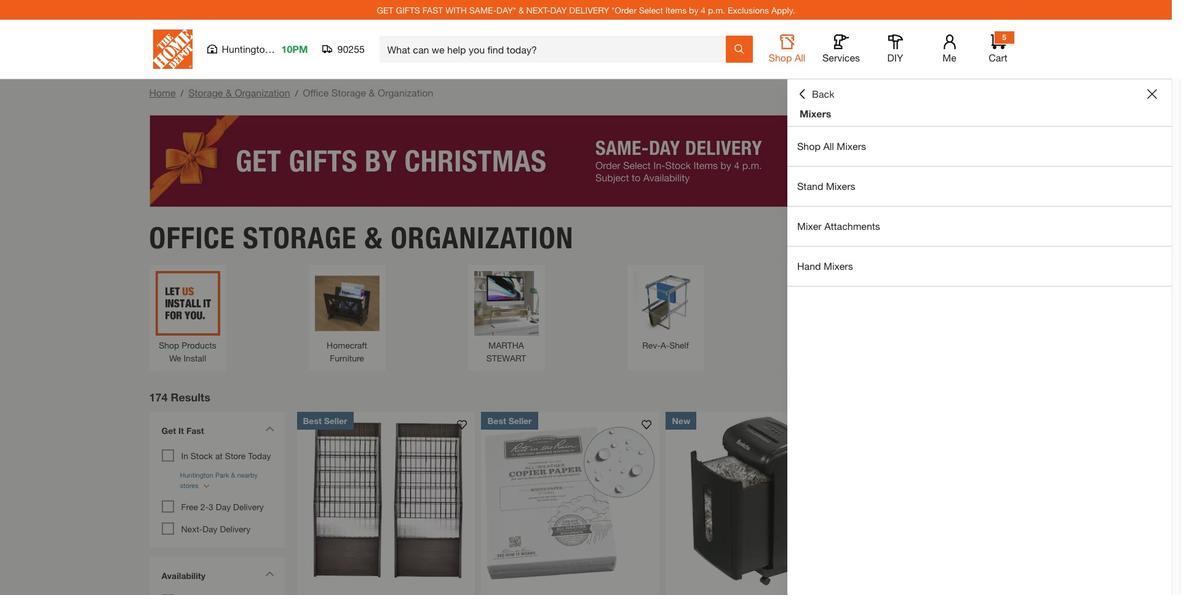 Task type: locate. For each thing, give the bounding box(es) containing it.
1 horizontal spatial best
[[488, 416, 506, 426]]

all up stand mixers
[[824, 140, 834, 152]]

174 results
[[149, 390, 210, 404]]

seller
[[324, 416, 347, 426], [509, 416, 532, 426]]

delivery
[[569, 5, 610, 15]]

back
[[812, 88, 835, 100]]

2 horizontal spatial shop
[[798, 140, 821, 152]]

1 horizontal spatial best seller
[[488, 416, 532, 426]]

shop for shop all mixers
[[798, 140, 821, 152]]

shop inside shop products we install
[[159, 340, 179, 350]]

best
[[303, 416, 322, 426], [488, 416, 506, 426]]

shop for shop products we install
[[159, 340, 179, 350]]

best seller
[[303, 416, 347, 426], [488, 416, 532, 426]]

2 / from the left
[[295, 88, 298, 98]]

diy
[[888, 52, 904, 63]]

0 vertical spatial office
[[303, 87, 329, 98]]

shop products we install
[[159, 340, 217, 363]]

1 horizontal spatial seller
[[509, 416, 532, 426]]

shop inside "link"
[[798, 140, 821, 152]]

2 best seller from the left
[[488, 416, 532, 426]]

shop all mixers link
[[788, 127, 1172, 166]]

0 horizontal spatial best seller
[[303, 416, 347, 426]]

2 vertical spatial shop
[[159, 340, 179, 350]]

1 horizontal spatial shop
[[769, 52, 792, 63]]

/ right 'home'
[[181, 88, 183, 98]]

mixers
[[800, 108, 832, 119], [837, 140, 866, 152], [826, 180, 856, 192], [824, 260, 853, 272]]

martha stewart
[[487, 340, 526, 363]]

0 horizontal spatial shop
[[159, 340, 179, 350]]

get it fast link
[[155, 418, 278, 446]]

fast
[[423, 5, 443, 15]]

huntington
[[222, 43, 271, 55]]

day down 3
[[203, 524, 218, 534]]

homecraft
[[327, 340, 367, 350]]

all inside "link"
[[824, 140, 834, 152]]

90255 button
[[323, 43, 365, 55]]

sponsored banner image
[[149, 115, 1023, 207]]

2 best from the left
[[488, 416, 506, 426]]

seller for all-weather 8-1/2 in. x 11 in. 20 lbs. bulk copier paper, white (500-sheet pack) image
[[509, 416, 532, 426]]

shop
[[769, 52, 792, 63], [798, 140, 821, 152], [159, 340, 179, 350]]

1 vertical spatial day
[[203, 524, 218, 534]]

cart 5
[[989, 33, 1008, 63]]

shop up stand
[[798, 140, 821, 152]]

90255
[[338, 43, 365, 55]]

we
[[169, 353, 181, 363]]

rev-a-shelf
[[643, 340, 689, 350]]

all
[[795, 52, 806, 63], [824, 140, 834, 152]]

shop inside button
[[769, 52, 792, 63]]

delivery down free 2-3 day delivery link
[[220, 524, 251, 534]]

best seller for all-weather 8-1/2 in. x 11 in. 20 lbs. bulk copier paper, white (500-sheet pack) image
[[488, 416, 532, 426]]

office
[[303, 87, 329, 98], [149, 220, 235, 256]]

home / storage & organization / office storage & organization
[[149, 87, 433, 98]]

mixers right stand
[[826, 180, 856, 192]]

1 vertical spatial all
[[824, 140, 834, 152]]

free 2-3 day delivery
[[181, 502, 264, 512]]

shop up we at bottom left
[[159, 340, 179, 350]]

results
[[171, 390, 210, 404]]

0 horizontal spatial seller
[[324, 416, 347, 426]]

homecraft furniture link
[[315, 271, 379, 365]]

gifts
[[396, 5, 420, 15]]

shop down the apply.
[[769, 52, 792, 63]]

/ down 10pm
[[295, 88, 298, 98]]

1 horizontal spatial /
[[295, 88, 298, 98]]

2 seller from the left
[[509, 416, 532, 426]]

1 vertical spatial office
[[149, 220, 235, 256]]

0 vertical spatial all
[[795, 52, 806, 63]]

next-
[[527, 5, 550, 15]]

1 vertical spatial shop
[[798, 140, 821, 152]]

it
[[178, 426, 184, 436]]

menu
[[788, 127, 1172, 287]]

services button
[[822, 34, 861, 64]]

huntington park
[[222, 43, 293, 55]]

/
[[181, 88, 183, 98], [295, 88, 298, 98]]

all-weather 8-1/2 in. x 11 in. 20 lbs. bulk copier paper, white (500-sheet pack) image
[[482, 412, 660, 590]]

wall mounted image
[[793, 271, 858, 336]]

office supplies image
[[952, 271, 1017, 336]]

&
[[519, 5, 524, 15], [226, 87, 232, 98], [369, 87, 375, 98], [365, 220, 383, 256]]

0 vertical spatial delivery
[[233, 502, 264, 512]]

day
[[216, 502, 231, 512], [203, 524, 218, 534]]

10pm
[[282, 43, 308, 55]]

apply.
[[772, 5, 795, 15]]

items
[[666, 5, 687, 15]]

0 horizontal spatial best
[[303, 416, 322, 426]]

mixers right hand
[[824, 260, 853, 272]]

day
[[550, 5, 567, 15]]

the home depot logo image
[[153, 30, 192, 69]]

homecraft furniture image
[[315, 271, 379, 336]]

1 seller from the left
[[324, 416, 347, 426]]

fast
[[186, 426, 204, 436]]

0 horizontal spatial /
[[181, 88, 183, 98]]

install
[[184, 353, 206, 363]]

all for shop all mixers
[[824, 140, 834, 152]]

hand mixers link
[[788, 247, 1172, 286]]

next-day delivery
[[181, 524, 251, 534]]

select
[[639, 5, 663, 15]]

mixers up stand mixers
[[837, 140, 866, 152]]

cart
[[989, 52, 1008, 63]]

get
[[377, 5, 394, 15]]

me
[[943, 52, 957, 63]]

delivery
[[233, 502, 264, 512], [220, 524, 251, 534]]

day right 3
[[216, 502, 231, 512]]

best for wooden free standing 6-tier display literature brochure magazine rack in black (2-pack) image at the left bottom of page
[[303, 416, 322, 426]]

1 best from the left
[[303, 416, 322, 426]]

wooden free standing 6-tier display literature brochure magazine rack in black (2-pack) image
[[297, 412, 475, 590]]

1 best seller from the left
[[303, 416, 347, 426]]

0 vertical spatial shop
[[769, 52, 792, 63]]

diy button
[[876, 34, 915, 64]]

drawer close image
[[1148, 89, 1158, 99]]

delivery right 3
[[233, 502, 264, 512]]

shelf
[[670, 340, 689, 350]]

all up the 'back' button at right top
[[795, 52, 806, 63]]

get it fast
[[162, 426, 204, 436]]

martha stewart link
[[474, 271, 539, 365]]

storage
[[188, 87, 223, 98], [332, 87, 366, 98], [243, 220, 357, 256]]

0 horizontal spatial all
[[795, 52, 806, 63]]

next-
[[181, 524, 203, 534]]

1 horizontal spatial all
[[824, 140, 834, 152]]

1 horizontal spatial office
[[303, 87, 329, 98]]

best seller for wooden free standing 6-tier display literature brochure magazine rack in black (2-pack) image at the left bottom of page
[[303, 416, 347, 426]]

furniture
[[330, 353, 364, 363]]

all inside button
[[795, 52, 806, 63]]

in stock at store today link
[[181, 451, 271, 461]]



Task type: describe. For each thing, give the bounding box(es) containing it.
shop all mixers
[[798, 140, 866, 152]]

me button
[[930, 34, 970, 64]]

0 vertical spatial day
[[216, 502, 231, 512]]

park
[[273, 43, 293, 55]]

free
[[181, 502, 198, 512]]

next-day delivery link
[[181, 524, 251, 534]]

availability
[[162, 571, 206, 581]]

0 horizontal spatial office
[[149, 220, 235, 256]]

shop products we install link
[[155, 271, 220, 365]]

What can we help you find today? search field
[[387, 36, 725, 62]]

shop products we install image
[[155, 271, 220, 336]]

hand mixers
[[798, 260, 853, 272]]

in stock at store today
[[181, 451, 271, 461]]

products
[[182, 340, 217, 350]]

rev a shelf image
[[634, 271, 698, 336]]

seller for wooden free standing 6-tier display literature brochure magazine rack in black (2-pack) image at the left bottom of page
[[324, 416, 347, 426]]

back button
[[798, 88, 835, 100]]

5
[[1003, 33, 1007, 42]]

same-
[[469, 5, 497, 15]]

rev-a-shelf link
[[634, 271, 698, 352]]

shop all button
[[768, 34, 807, 64]]

all for shop all
[[795, 52, 806, 63]]

free 2-3 day delivery link
[[181, 502, 264, 512]]

home
[[149, 87, 176, 98]]

services
[[823, 52, 860, 63]]

with
[[446, 5, 467, 15]]

stand
[[798, 180, 824, 192]]

home link
[[149, 87, 176, 98]]

1 vertical spatial delivery
[[220, 524, 251, 534]]

martha
[[489, 340, 524, 350]]

by
[[689, 5, 699, 15]]

4
[[701, 5, 706, 15]]

p.m.
[[708, 5, 726, 15]]

menu containing shop all mixers
[[788, 127, 1172, 287]]

feedback link image
[[1165, 208, 1182, 274]]

today
[[248, 451, 271, 461]]

3
[[209, 502, 213, 512]]

mixer
[[798, 220, 822, 232]]

mixer attachments link
[[788, 207, 1172, 246]]

storage & organization link
[[188, 87, 290, 98]]

shop for shop all
[[769, 52, 792, 63]]

stand mixers link
[[788, 167, 1172, 206]]

mixers inside "link"
[[837, 140, 866, 152]]

attachments
[[825, 220, 881, 232]]

mixers down the 'back' button at right top
[[800, 108, 832, 119]]

get gifts fast with same-day* & next-day delivery *order select items by 4 p.m. exclusions apply.
[[377, 5, 795, 15]]

stand mixers
[[798, 180, 856, 192]]

get
[[162, 426, 176, 436]]

new
[[672, 416, 691, 426]]

hand
[[798, 260, 821, 272]]

stewart
[[487, 353, 526, 363]]

in
[[181, 451, 188, 461]]

*order
[[612, 5, 637, 15]]

day*
[[497, 5, 516, 15]]

availability link
[[155, 563, 278, 592]]

30 l/7.9 gal. paper shredder cross cut document shredder for credit card/cd/junk mail shredder for office home image
[[666, 412, 845, 590]]

best for all-weather 8-1/2 in. x 11 in. 20 lbs. bulk copier paper, white (500-sheet pack) image
[[488, 416, 506, 426]]

174
[[149, 390, 168, 404]]

rev-
[[643, 340, 661, 350]]

office storage & organization
[[149, 220, 574, 256]]

stock
[[191, 451, 213, 461]]

mixer attachments
[[798, 220, 881, 232]]

homecraft furniture
[[327, 340, 367, 363]]

at
[[215, 451, 223, 461]]

a-
[[661, 340, 670, 350]]

martha stewart image
[[474, 271, 539, 336]]

exclusions
[[728, 5, 769, 15]]

shop all
[[769, 52, 806, 63]]

1 / from the left
[[181, 88, 183, 98]]

store
[[225, 451, 246, 461]]

2-
[[201, 502, 209, 512]]



Task type: vqa. For each thing, say whether or not it's contained in the screenshot.
for corresponding to Rough Terrain
no



